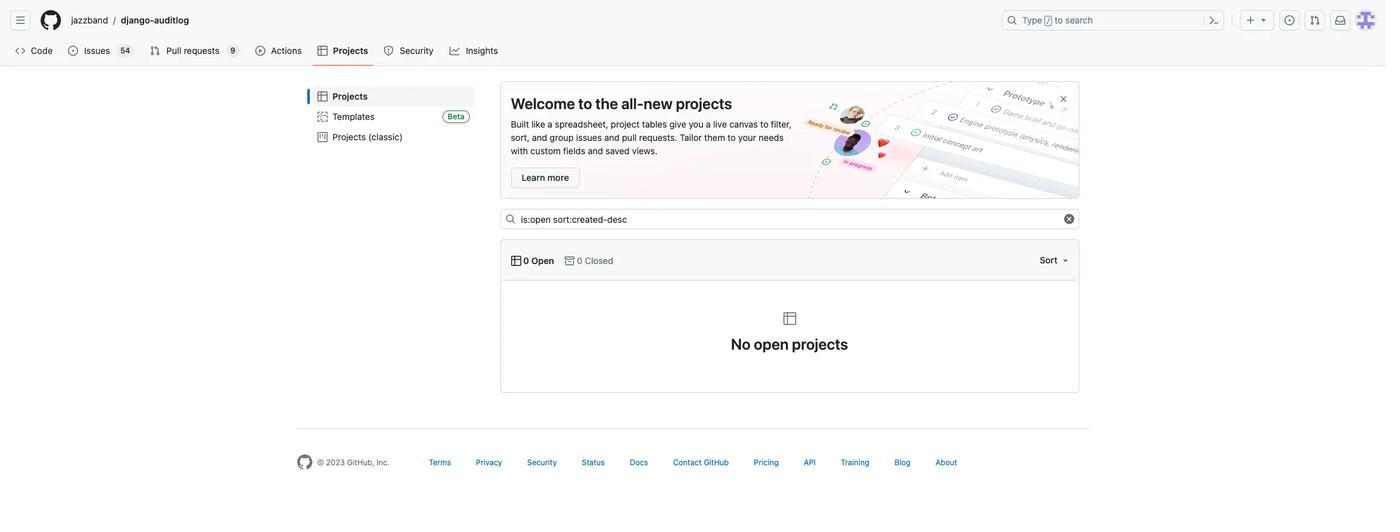 Task type: locate. For each thing, give the bounding box(es) containing it.
and down like
[[532, 132, 547, 143]]

privacy
[[476, 458, 502, 468]]

type
[[1023, 15, 1043, 25]]

1 horizontal spatial 0
[[577, 255, 583, 266]]

no open projects
[[731, 335, 849, 353]]

list
[[66, 10, 995, 30], [307, 81, 480, 152]]

projects down templates
[[333, 131, 366, 142]]

insights link
[[445, 41, 504, 60]]

projects up templates
[[333, 91, 368, 102]]

open
[[754, 335, 789, 353]]

0 horizontal spatial projects
[[676, 95, 732, 112]]

0 horizontal spatial security
[[400, 45, 434, 56]]

1 vertical spatial projects
[[792, 335, 849, 353]]

privacy link
[[476, 458, 502, 468]]

pricing link
[[754, 458, 779, 468]]

triangle down image
[[1259, 15, 1269, 25]]

/ inside type / to search
[[1047, 17, 1051, 25]]

tailor
[[680, 132, 702, 143]]

github,
[[347, 458, 374, 468]]

type / to search
[[1023, 15, 1093, 25]]

a right like
[[548, 119, 553, 130]]

a
[[548, 119, 553, 130], [706, 119, 711, 130]]

0 horizontal spatial git pull request image
[[150, 46, 160, 56]]

0 vertical spatial homepage image
[[41, 10, 61, 30]]

projects link
[[313, 41, 374, 60], [312, 86, 475, 107]]

0 vertical spatial projects
[[333, 45, 368, 56]]

0 right archive icon
[[577, 255, 583, 266]]

1 horizontal spatial table image
[[511, 256, 521, 266]]

/ inside jazzband / django-auditlog
[[113, 15, 116, 26]]

status
[[582, 458, 605, 468]]

1 vertical spatial table image
[[511, 256, 521, 266]]

open
[[532, 255, 554, 266]]

/ right type
[[1047, 17, 1051, 25]]

table image for projects
[[318, 46, 328, 56]]

0 horizontal spatial /
[[113, 15, 116, 26]]

1 vertical spatial security link
[[527, 458, 557, 468]]

2 a from the left
[[706, 119, 711, 130]]

homepage image up code
[[41, 10, 61, 30]]

homepage image left '©'
[[297, 455, 312, 470]]

0 horizontal spatial a
[[548, 119, 553, 130]]

0 vertical spatial security link
[[379, 41, 440, 60]]

fields
[[563, 145, 586, 156]]

projects (classic)
[[333, 131, 403, 142]]

0 vertical spatial git pull request image
[[1310, 15, 1321, 25]]

0 horizontal spatial table image
[[318, 46, 328, 56]]

table image right actions
[[318, 46, 328, 56]]

table image left open
[[511, 256, 521, 266]]

0
[[523, 255, 529, 266], [577, 255, 583, 266]]

2 vertical spatial table image
[[782, 311, 798, 326]]

jazzband / django-auditlog
[[71, 15, 189, 26]]

projects link up projects (classic) link at the left
[[312, 86, 475, 107]]

security
[[400, 45, 434, 56], [527, 458, 557, 468]]

0 left open
[[523, 255, 529, 266]]

projects left shield image
[[333, 45, 368, 56]]

1 vertical spatial projects link
[[312, 86, 475, 107]]

security link
[[379, 41, 440, 60], [527, 458, 557, 468]]

issue opened image
[[68, 46, 78, 56]]

2 0 from the left
[[577, 255, 583, 266]]

2 horizontal spatial and
[[605, 132, 620, 143]]

issues
[[84, 45, 110, 56]]

custom
[[531, 145, 561, 156]]

0 horizontal spatial homepage image
[[41, 10, 61, 30]]

triangle down image
[[1060, 255, 1071, 266]]

1 0 from the left
[[523, 255, 529, 266]]

list containing projects
[[307, 81, 480, 152]]

projects up 'you'
[[676, 95, 732, 112]]

api
[[804, 458, 816, 468]]

0 vertical spatial table image
[[318, 46, 328, 56]]

a left "live"
[[706, 119, 711, 130]]

issues
[[576, 132, 602, 143]]

git pull request image
[[1310, 15, 1321, 25], [150, 46, 160, 56]]

security left status link
[[527, 458, 557, 468]]

table image
[[318, 46, 328, 56], [511, 256, 521, 266], [782, 311, 798, 326]]

2 horizontal spatial table image
[[782, 311, 798, 326]]

docs link
[[630, 458, 648, 468]]

1 horizontal spatial /
[[1047, 17, 1051, 25]]

your
[[738, 132, 757, 143]]

live
[[713, 119, 727, 130]]

homepage image
[[41, 10, 61, 30], [297, 455, 312, 470]]

blog link
[[895, 458, 911, 468]]

and up saved
[[605, 132, 620, 143]]

1 horizontal spatial git pull request image
[[1310, 15, 1321, 25]]

1 horizontal spatial homepage image
[[297, 455, 312, 470]]

1 vertical spatial homepage image
[[297, 455, 312, 470]]

0 horizontal spatial security link
[[379, 41, 440, 60]]

clear image
[[1064, 214, 1074, 224]]

templates
[[333, 111, 375, 122]]

code
[[31, 45, 53, 56]]

1 horizontal spatial projects
[[792, 335, 849, 353]]

2 vertical spatial projects
[[333, 131, 366, 142]]

projects
[[676, 95, 732, 112], [792, 335, 849, 353]]

©
[[317, 458, 324, 468]]

django-
[[121, 15, 154, 25]]

1 horizontal spatial a
[[706, 119, 711, 130]]

git pull request image right issue opened icon
[[1310, 15, 1321, 25]]

needs
[[759, 132, 784, 143]]

code image
[[15, 46, 25, 56]]

1 horizontal spatial and
[[588, 145, 603, 156]]

security right shield image
[[400, 45, 434, 56]]

play image
[[255, 46, 265, 56]]

git pull request image left the pull
[[150, 46, 160, 56]]

projects link left shield image
[[313, 41, 374, 60]]

0 vertical spatial list
[[66, 10, 995, 30]]

welcome
[[511, 95, 575, 112]]

django-auditlog link
[[116, 10, 194, 30]]

requests.
[[639, 132, 678, 143]]

0 horizontal spatial 0
[[523, 255, 529, 266]]

terms
[[429, 458, 451, 468]]

sort button
[[1039, 250, 1071, 271]]

security link left graph icon
[[379, 41, 440, 60]]

projects
[[333, 45, 368, 56], [333, 91, 368, 102], [333, 131, 366, 142]]

and
[[532, 132, 547, 143], [605, 132, 620, 143], [588, 145, 603, 156]]

1 vertical spatial list
[[307, 81, 480, 152]]

/
[[113, 15, 116, 26], [1047, 17, 1051, 25]]

/ left django-
[[113, 15, 116, 26]]

0 vertical spatial security
[[400, 45, 434, 56]]

1 horizontal spatial security link
[[527, 458, 557, 468]]

0 vertical spatial projects
[[676, 95, 732, 112]]

auditlog
[[154, 15, 189, 25]]

blog
[[895, 458, 911, 468]]

0 horizontal spatial and
[[532, 132, 547, 143]]

table image inside projects link
[[318, 46, 328, 56]]

security link left status link
[[527, 458, 557, 468]]

github
[[704, 458, 729, 468]]

1 vertical spatial git pull request image
[[150, 46, 160, 56]]

projects inside welcome to the all-new projects built like a spreadsheet, project tables give you a live canvas to filter, sort, and group issues and pull requests. tailor them to your needs with custom fields and saved views.
[[676, 95, 732, 112]]

sort
[[1040, 255, 1058, 266]]

0 for open
[[523, 255, 529, 266]]

table image inside 0 open link
[[511, 256, 521, 266]]

with
[[511, 145, 528, 156]]

to left your
[[728, 132, 736, 143]]

canvas
[[730, 119, 758, 130]]

git pull request image for issue opened image
[[150, 46, 160, 56]]

54
[[120, 46, 130, 55]]

1 horizontal spatial security
[[527, 458, 557, 468]]

table image for no open projects
[[782, 311, 798, 326]]

pricing
[[754, 458, 779, 468]]

learn more
[[522, 172, 569, 183]]

project template image
[[317, 112, 327, 122]]

and down issues
[[588, 145, 603, 156]]

code link
[[10, 41, 58, 60]]

projects right open
[[792, 335, 849, 353]]

contact github
[[673, 458, 729, 468]]

saved
[[606, 145, 630, 156]]

table image up no open projects
[[782, 311, 798, 326]]

search
[[1066, 15, 1093, 25]]

them
[[705, 132, 725, 143]]

to
[[1055, 15, 1063, 25], [579, 95, 592, 112], [761, 119, 769, 130], [728, 132, 736, 143]]



Task type: describe. For each thing, give the bounding box(es) containing it.
contact github link
[[673, 458, 729, 468]]

actions
[[271, 45, 302, 56]]

inc.
[[377, 458, 390, 468]]

notifications image
[[1336, 15, 1346, 25]]

training
[[841, 458, 870, 468]]

issue opened image
[[1285, 15, 1295, 25]]

to left search
[[1055, 15, 1063, 25]]

2023
[[326, 458, 345, 468]]

contact
[[673, 458, 702, 468]]

to up spreadsheet,
[[579, 95, 592, 112]]

status link
[[582, 458, 605, 468]]

(classic)
[[368, 131, 403, 142]]

archive image
[[565, 256, 575, 266]]

/ for type
[[1047, 17, 1051, 25]]

learn
[[522, 172, 545, 183]]

views.
[[632, 145, 658, 156]]

welcome to the all-new projects built like a spreadsheet, project tables give you a live canvas to filter, sort, and group issues and pull requests. tailor them to your needs with custom fields and saved views.
[[511, 95, 792, 156]]

like
[[532, 119, 545, 130]]

insights
[[466, 45, 498, 56]]

pull
[[167, 45, 181, 56]]

jazzband
[[71, 15, 108, 25]]

9
[[230, 46, 235, 55]]

graph image
[[450, 46, 460, 56]]

Search all projects text field
[[500, 209, 1080, 229]]

projects inside projects (classic) link
[[333, 131, 366, 142]]

1 a from the left
[[548, 119, 553, 130]]

no
[[731, 335, 751, 353]]

plus image
[[1246, 15, 1256, 25]]

closed
[[585, 255, 614, 266]]

search image
[[505, 214, 515, 224]]

projects (classic) link
[[312, 127, 475, 147]]

about
[[936, 458, 958, 468]]

built
[[511, 119, 529, 130]]

to up the needs
[[761, 119, 769, 130]]

api link
[[804, 458, 816, 468]]

0 closed link
[[565, 254, 614, 267]]

1 vertical spatial security
[[527, 458, 557, 468]]

jazzband link
[[66, 10, 113, 30]]

sort,
[[511, 132, 530, 143]]

table image
[[317, 91, 327, 102]]

about link
[[936, 458, 958, 468]]

0 vertical spatial projects link
[[313, 41, 374, 60]]

spreadsheet,
[[555, 119, 609, 130]]

pull
[[622, 132, 637, 143]]

tables
[[642, 119, 667, 130]]

terms link
[[429, 458, 451, 468]]

0 closed
[[575, 255, 614, 266]]

group
[[550, 132, 574, 143]]

beta
[[448, 112, 465, 121]]

/ for jazzband
[[113, 15, 116, 26]]

command palette image
[[1209, 15, 1220, 25]]

pull requests
[[167, 45, 220, 56]]

project
[[611, 119, 640, 130]]

new
[[644, 95, 673, 112]]

© 2023 github, inc.
[[317, 458, 390, 468]]

training link
[[841, 458, 870, 468]]

0 for closed
[[577, 255, 583, 266]]

filter,
[[771, 119, 792, 130]]

close image
[[1059, 94, 1069, 104]]

0 open link
[[511, 254, 554, 267]]

more
[[548, 172, 569, 183]]

project image
[[317, 132, 327, 142]]

the
[[596, 95, 618, 112]]

1 vertical spatial projects
[[333, 91, 368, 102]]

docs
[[630, 458, 648, 468]]

all-
[[622, 95, 644, 112]]

learn more link
[[511, 168, 580, 188]]

list containing jazzband
[[66, 10, 995, 30]]

give
[[670, 119, 687, 130]]

0 open
[[521, 255, 554, 266]]

shield image
[[384, 46, 394, 56]]

git pull request image for issue opened icon
[[1310, 15, 1321, 25]]

requests
[[184, 45, 220, 56]]

you
[[689, 119, 704, 130]]

actions link
[[250, 41, 308, 60]]



Task type: vqa. For each thing, say whether or not it's contained in the screenshot.
© in the bottom of the page
yes



